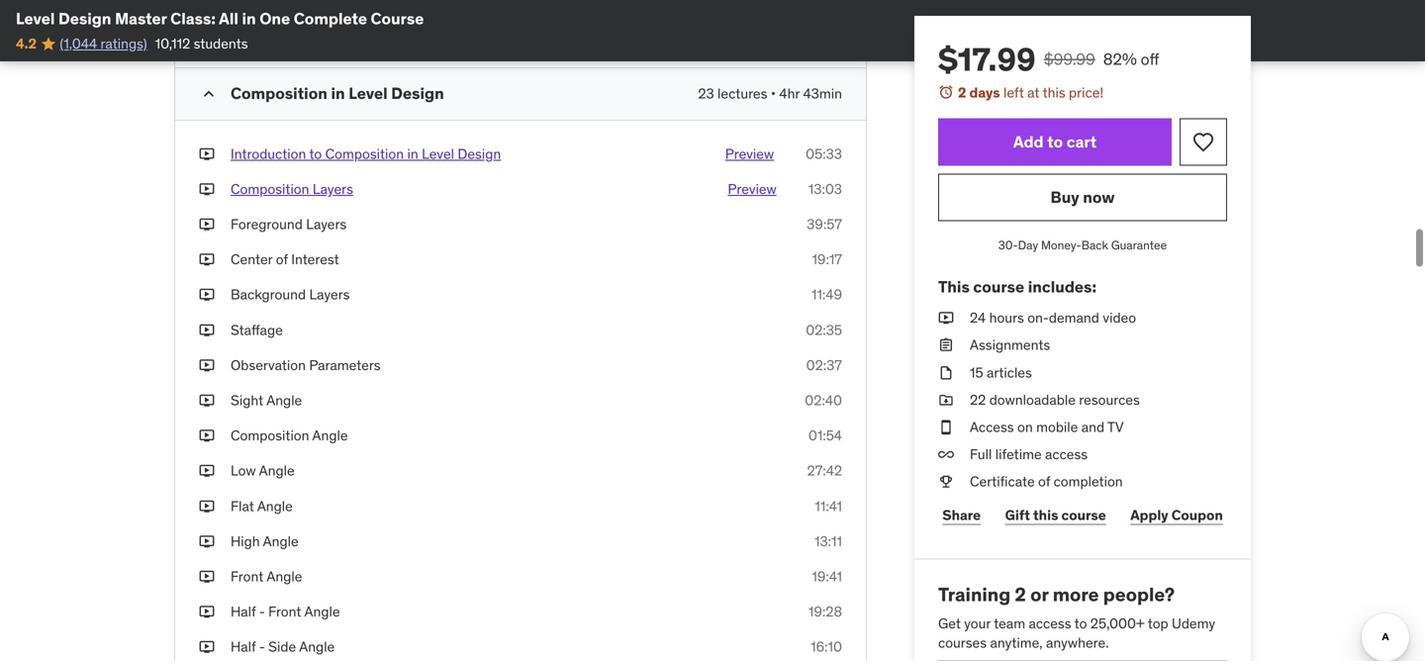 Task type: describe. For each thing, give the bounding box(es) containing it.
observation
[[231, 356, 306, 374]]

15
[[970, 364, 984, 382]]

small image
[[199, 84, 219, 104]]

resources
[[1080, 391, 1141, 409]]

day
[[1019, 238, 1039, 253]]

buy now
[[1051, 187, 1116, 207]]

27:42
[[808, 462, 843, 480]]

0 vertical spatial in
[[242, 8, 256, 29]]

angle for front angle
[[267, 568, 302, 586]]

on
[[1018, 418, 1034, 436]]

layers for foreground layers
[[306, 215, 347, 233]]

now
[[1084, 187, 1116, 207]]

16:10
[[811, 638, 843, 656]]

lifetime
[[996, 446, 1042, 464]]

low angle
[[231, 462, 295, 480]]

people?
[[1104, 583, 1176, 607]]

wishlist image
[[1192, 130, 1216, 154]]

guarantee
[[1112, 238, 1168, 253]]

half for half - front angle
[[231, 603, 256, 621]]

10,112 students
[[155, 35, 248, 52]]

composition layers
[[231, 180, 353, 198]]

full lifetime access
[[970, 446, 1088, 464]]

to inside training 2 or more people? get your team access to 25,000+ top udemy courses anytime, anywhere.
[[1075, 615, 1088, 633]]

sight angle
[[231, 392, 302, 409]]

0 vertical spatial course
[[974, 277, 1025, 297]]

39:57
[[807, 215, 843, 233]]

this
[[939, 277, 970, 297]]

access inside training 2 or more people? get your team access to 25,000+ top udemy courses anytime, anywhere.
[[1029, 615, 1072, 633]]

section
[[288, 24, 336, 42]]

1 horizontal spatial in
[[331, 83, 345, 103]]

- for front
[[259, 603, 265, 621]]

$99.99
[[1044, 49, 1096, 69]]

xsmall image left the 22
[[939, 391, 955, 410]]

apply coupon
[[1131, 506, 1224, 524]]

02:37
[[807, 356, 843, 374]]

front angle
[[231, 568, 302, 586]]

mapping
[[231, 24, 285, 42]]

0 horizontal spatial 2
[[959, 84, 967, 102]]

preview for 13:03
[[728, 180, 777, 198]]

13:03
[[809, 180, 843, 198]]

•
[[771, 84, 776, 102]]

xsmall image left low
[[199, 462, 215, 481]]

demand
[[1050, 309, 1100, 327]]

off
[[1141, 49, 1160, 69]]

22 downloadable resources
[[970, 391, 1141, 409]]

full
[[970, 446, 993, 464]]

0 vertical spatial this
[[1043, 84, 1066, 102]]

anywhere.
[[1047, 634, 1110, 652]]

$17.99
[[939, 40, 1037, 79]]

ratings)
[[101, 35, 147, 52]]

days
[[970, 84, 1001, 102]]

courses
[[939, 634, 987, 652]]

sight
[[231, 392, 264, 409]]

composition for composition in level design
[[231, 83, 328, 103]]

team
[[994, 615, 1026, 633]]

top
[[1149, 615, 1169, 633]]

buy now button
[[939, 174, 1228, 221]]

students
[[194, 35, 248, 52]]

add
[[1014, 132, 1044, 152]]

level design master class: all in one complete course
[[16, 8, 424, 29]]

angle for flat angle
[[257, 497, 293, 515]]

0 vertical spatial access
[[1046, 446, 1088, 464]]

2 inside training 2 or more people? get your team access to 25,000+ top udemy courses anytime, anywhere.
[[1015, 583, 1027, 607]]

parameters
[[309, 356, 381, 374]]

23
[[698, 84, 715, 102]]

half for half - side angle
[[231, 638, 256, 656]]

or
[[1031, 583, 1049, 607]]

all
[[219, 8, 239, 29]]

19:17
[[812, 251, 843, 268]]

gift this course
[[1006, 506, 1107, 524]]

2 days left at this price!
[[959, 84, 1104, 102]]

composition angle
[[231, 427, 348, 445]]

cart
[[1067, 132, 1097, 152]]

82%
[[1104, 49, 1138, 69]]

this inside 'link'
[[1034, 506, 1059, 524]]

composition for composition layers
[[231, 180, 309, 198]]

4hr
[[780, 84, 800, 102]]

access on mobile and tv
[[970, 418, 1124, 436]]

xsmall image left staffage
[[199, 321, 215, 340]]

layers for background layers
[[309, 286, 350, 304]]

access
[[970, 418, 1015, 436]]

certificate
[[970, 473, 1035, 491]]

to for add
[[1048, 132, 1064, 152]]

observation parameters
[[231, 356, 381, 374]]

complete
[[294, 8, 367, 29]]

xsmall image left flat
[[199, 497, 215, 516]]

01:54
[[809, 427, 843, 445]]

30-
[[999, 238, 1019, 253]]

43min
[[804, 84, 843, 102]]

to for introduction
[[309, 145, 322, 163]]

1 vertical spatial front
[[269, 603, 301, 621]]

xsmall image left sight
[[199, 391, 215, 411]]

23 lectures • 4hr 43min
[[698, 84, 843, 102]]

(1,044
[[60, 35, 97, 52]]

high
[[231, 533, 260, 550]]

add to cart
[[1014, 132, 1097, 152]]

11:41
[[815, 497, 843, 515]]

angle for low angle
[[259, 462, 295, 480]]

02:40
[[805, 392, 843, 409]]

preview for 05:33
[[726, 145, 775, 163]]

training
[[939, 583, 1011, 607]]

and
[[1082, 418, 1105, 436]]

1 vertical spatial design
[[391, 83, 444, 103]]



Task type: locate. For each thing, give the bounding box(es) containing it.
2 horizontal spatial to
[[1075, 615, 1088, 633]]

2 vertical spatial in
[[407, 145, 419, 163]]

coupon
[[1172, 506, 1224, 524]]

1 vertical spatial half
[[231, 638, 256, 656]]

13:11
[[815, 533, 843, 550]]

2
[[959, 84, 967, 102], [1015, 583, 1027, 607]]

to inside 'introduction to composition in level design' button
[[309, 145, 322, 163]]

in down composition in level design
[[407, 145, 419, 163]]

this course includes:
[[939, 277, 1097, 297]]

articles
[[987, 364, 1033, 382]]

design inside button
[[458, 145, 501, 163]]

1 - from the top
[[259, 603, 265, 621]]

course inside 'link'
[[1062, 506, 1107, 524]]

angle up half - front angle on the left of page
[[267, 568, 302, 586]]

in right all
[[242, 8, 256, 29]]

1 vertical spatial level
[[349, 83, 388, 103]]

2 right the alarm icon
[[959, 84, 967, 102]]

high angle
[[231, 533, 299, 550]]

xsmall image left 24
[[939, 309, 955, 328]]

1 horizontal spatial level
[[349, 83, 388, 103]]

1 vertical spatial in
[[331, 83, 345, 103]]

course down completion
[[1062, 506, 1107, 524]]

introduction
[[231, 145, 306, 163]]

11:49
[[812, 286, 843, 304]]

composition up introduction
[[231, 83, 328, 103]]

25,000+
[[1091, 615, 1145, 633]]

1 half from the top
[[231, 603, 256, 621]]

0 horizontal spatial in
[[242, 8, 256, 29]]

of for certificate
[[1039, 473, 1051, 491]]

1 horizontal spatial course
[[1062, 506, 1107, 524]]

24 hours on-demand video
[[970, 309, 1137, 327]]

xsmall image left access
[[939, 418, 955, 437]]

angle right flat
[[257, 497, 293, 515]]

foreground
[[231, 215, 303, 233]]

at
[[1028, 84, 1040, 102]]

2 vertical spatial design
[[458, 145, 501, 163]]

1 vertical spatial of
[[1039, 473, 1051, 491]]

0 horizontal spatial level
[[16, 8, 55, 29]]

front up half - side angle on the bottom of page
[[269, 603, 301, 621]]

0 vertical spatial front
[[231, 568, 264, 586]]

design
[[58, 8, 111, 29], [391, 83, 444, 103], [458, 145, 501, 163]]

udemy
[[1173, 615, 1216, 633]]

0 vertical spatial 2
[[959, 84, 967, 102]]

1 vertical spatial layers
[[306, 215, 347, 233]]

4.2
[[16, 35, 37, 52]]

0 horizontal spatial front
[[231, 568, 264, 586]]

0 vertical spatial preview
[[726, 145, 775, 163]]

1 vertical spatial this
[[1034, 506, 1059, 524]]

certificate of completion
[[970, 473, 1124, 491]]

1 horizontal spatial to
[[1048, 132, 1064, 152]]

training 2 or more people? get your team access to 25,000+ top udemy courses anytime, anywhere.
[[939, 583, 1216, 652]]

xsmall image left side
[[199, 638, 215, 657]]

0 vertical spatial -
[[259, 603, 265, 621]]

introduction to composition in level design button
[[231, 144, 501, 164]]

this right gift
[[1034, 506, 1059, 524]]

05:33
[[806, 145, 843, 163]]

share button
[[939, 496, 986, 535]]

angle
[[267, 392, 302, 409], [312, 427, 348, 445], [259, 462, 295, 480], [257, 497, 293, 515], [263, 533, 299, 550], [267, 568, 302, 586], [305, 603, 340, 621], [299, 638, 335, 656]]

1 vertical spatial preview
[[728, 180, 777, 198]]

composition for composition angle
[[231, 427, 309, 445]]

of for center
[[276, 251, 288, 268]]

(1,044 ratings)
[[60, 35, 147, 52]]

includes:
[[1029, 277, 1097, 297]]

side
[[269, 638, 296, 656]]

xsmall image left observation
[[199, 356, 215, 375]]

2 horizontal spatial design
[[458, 145, 501, 163]]

0 vertical spatial layers
[[313, 180, 353, 198]]

of down full lifetime access at the right bottom of the page
[[1039, 473, 1051, 491]]

access down mobile
[[1046, 446, 1088, 464]]

background
[[231, 286, 306, 304]]

xsmall image
[[199, 24, 215, 43], [199, 180, 215, 199], [199, 215, 215, 234], [199, 285, 215, 305], [939, 336, 955, 355], [939, 363, 955, 383], [199, 426, 215, 446], [939, 445, 955, 465], [939, 473, 955, 492], [199, 532, 215, 552], [199, 567, 215, 587], [199, 603, 215, 622]]

layers down 'introduction to composition in level design' button
[[313, 180, 353, 198]]

price!
[[1070, 84, 1104, 102]]

this
[[1043, 84, 1066, 102], [1034, 506, 1059, 524]]

angle for high angle
[[263, 533, 299, 550]]

2 left or
[[1015, 583, 1027, 607]]

composition down sight angle
[[231, 427, 309, 445]]

1 horizontal spatial of
[[1039, 473, 1051, 491]]

xsmall image
[[199, 144, 215, 164], [199, 250, 215, 270], [939, 309, 955, 328], [199, 321, 215, 340], [199, 356, 215, 375], [939, 391, 955, 410], [199, 391, 215, 411], [939, 418, 955, 437], [199, 462, 215, 481], [199, 497, 215, 516], [199, 638, 215, 657]]

0 vertical spatial of
[[276, 251, 288, 268]]

composition down composition in level design
[[325, 145, 404, 163]]

video
[[1103, 309, 1137, 327]]

mobile
[[1037, 418, 1079, 436]]

in inside button
[[407, 145, 419, 163]]

0 vertical spatial design
[[58, 8, 111, 29]]

your
[[965, 615, 991, 633]]

staffage
[[231, 321, 283, 339]]

-
[[259, 603, 265, 621], [259, 638, 265, 656]]

composition layers button
[[231, 180, 353, 199]]

2 horizontal spatial in
[[407, 145, 419, 163]]

buy
[[1051, 187, 1080, 207]]

completion
[[1054, 473, 1124, 491]]

to
[[1048, 132, 1064, 152], [309, 145, 322, 163], [1075, 615, 1088, 633]]

front
[[231, 568, 264, 586], [269, 603, 301, 621]]

24
[[970, 309, 987, 327]]

this right at
[[1043, 84, 1066, 102]]

access
[[1046, 446, 1088, 464], [1029, 615, 1072, 633]]

0 horizontal spatial to
[[309, 145, 322, 163]]

1 vertical spatial access
[[1029, 615, 1072, 633]]

of right center
[[276, 251, 288, 268]]

anytime,
[[991, 634, 1043, 652]]

to left cart
[[1048, 132, 1064, 152]]

0 horizontal spatial of
[[276, 251, 288, 268]]

xsmall image left center
[[199, 250, 215, 270]]

- for side
[[259, 638, 265, 656]]

to up composition layers
[[309, 145, 322, 163]]

xsmall image down small icon
[[199, 144, 215, 164]]

composition
[[231, 83, 328, 103], [325, 145, 404, 163], [231, 180, 309, 198], [231, 427, 309, 445]]

gift this course link
[[1002, 496, 1111, 535]]

1 horizontal spatial design
[[391, 83, 444, 103]]

left
[[1004, 84, 1025, 102]]

layers down interest
[[309, 286, 350, 304]]

1 horizontal spatial front
[[269, 603, 301, 621]]

angle up "composition angle"
[[267, 392, 302, 409]]

lectures
[[718, 84, 768, 102]]

- down front angle at the bottom left of page
[[259, 603, 265, 621]]

add to cart button
[[939, 118, 1172, 166]]

gift
[[1006, 506, 1031, 524]]

summary
[[339, 24, 398, 42]]

angle down parameters
[[312, 427, 348, 445]]

share
[[943, 506, 982, 524]]

flat angle
[[231, 497, 293, 515]]

alarm image
[[939, 84, 955, 100]]

composition down introduction
[[231, 180, 309, 198]]

layers inside button
[[313, 180, 353, 198]]

2 half from the top
[[231, 638, 256, 656]]

2 vertical spatial layers
[[309, 286, 350, 304]]

19:41
[[812, 568, 843, 586]]

in down mapping section summary
[[331, 83, 345, 103]]

layers up interest
[[306, 215, 347, 233]]

1 vertical spatial course
[[1062, 506, 1107, 524]]

0 vertical spatial half
[[231, 603, 256, 621]]

to inside add to cart button
[[1048, 132, 1064, 152]]

preview down lectures
[[726, 145, 775, 163]]

money-
[[1042, 238, 1082, 253]]

flat
[[231, 497, 254, 515]]

half - side angle
[[231, 638, 335, 656]]

30-day money-back guarantee
[[999, 238, 1168, 253]]

downloadable
[[990, 391, 1076, 409]]

0 horizontal spatial course
[[974, 277, 1025, 297]]

course
[[974, 277, 1025, 297], [1062, 506, 1107, 524]]

level
[[16, 8, 55, 29], [349, 83, 388, 103], [422, 145, 455, 163]]

angle for composition angle
[[312, 427, 348, 445]]

2 horizontal spatial level
[[422, 145, 455, 163]]

access down or
[[1029, 615, 1072, 633]]

level inside button
[[422, 145, 455, 163]]

interest
[[291, 251, 339, 268]]

angle right high at the left bottom of page
[[263, 533, 299, 550]]

half left side
[[231, 638, 256, 656]]

1 vertical spatial 2
[[1015, 583, 1027, 607]]

background layers
[[231, 286, 350, 304]]

half down front angle at the bottom left of page
[[231, 603, 256, 621]]

angle right low
[[259, 462, 295, 480]]

to up the anywhere.
[[1075, 615, 1088, 633]]

layers for composition layers
[[313, 180, 353, 198]]

0 vertical spatial level
[[16, 8, 55, 29]]

course
[[371, 8, 424, 29]]

- left side
[[259, 638, 265, 656]]

apply coupon button
[[1127, 496, 1228, 535]]

0 horizontal spatial design
[[58, 8, 111, 29]]

apply
[[1131, 506, 1169, 524]]

15 articles
[[970, 364, 1033, 382]]

front down high at the left bottom of page
[[231, 568, 264, 586]]

hours
[[990, 309, 1025, 327]]

2 - from the top
[[259, 638, 265, 656]]

1 horizontal spatial 2
[[1015, 583, 1027, 607]]

angle up half - side angle on the bottom of page
[[305, 603, 340, 621]]

angle right side
[[299, 638, 335, 656]]

preview left 13:03
[[728, 180, 777, 198]]

low
[[231, 462, 256, 480]]

center
[[231, 251, 273, 268]]

1 vertical spatial -
[[259, 638, 265, 656]]

course up hours
[[974, 277, 1025, 297]]

2 vertical spatial level
[[422, 145, 455, 163]]

in
[[242, 8, 256, 29], [331, 83, 345, 103], [407, 145, 419, 163]]

angle for sight angle
[[267, 392, 302, 409]]



Task type: vqa. For each thing, say whether or not it's contained in the screenshot.
6th learners from right
no



